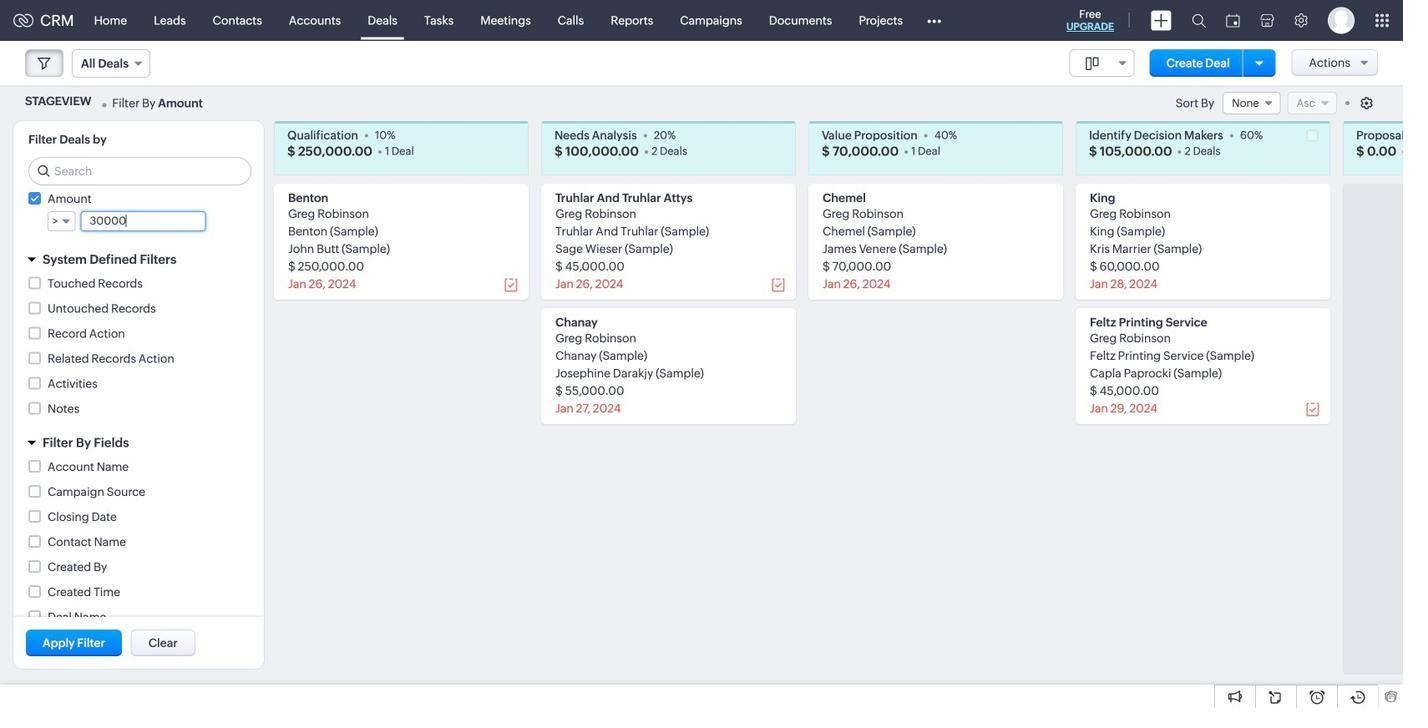 Task type: vqa. For each thing, say whether or not it's contained in the screenshot.
bottommost "No domains found"
no



Task type: describe. For each thing, give the bounding box(es) containing it.
profile element
[[1318, 0, 1365, 41]]

create menu image
[[1151, 10, 1172, 30]]

Other Modules field
[[916, 7, 952, 34]]

none field size
[[1070, 49, 1135, 77]]

search element
[[1182, 0, 1216, 41]]

Type here text field
[[81, 212, 205, 231]]



Task type: locate. For each thing, give the bounding box(es) containing it.
Search text field
[[29, 158, 251, 185]]

logo image
[[13, 14, 33, 27]]

None field
[[72, 49, 150, 78], [1070, 49, 1135, 77], [1223, 92, 1281, 114], [48, 211, 76, 231], [72, 49, 150, 78], [1223, 92, 1281, 114], [48, 211, 76, 231]]

search image
[[1192, 13, 1206, 28]]

create menu element
[[1141, 0, 1182, 41]]

profile image
[[1328, 7, 1355, 34]]

size image
[[1086, 56, 1099, 71]]

calendar image
[[1226, 14, 1240, 27]]



